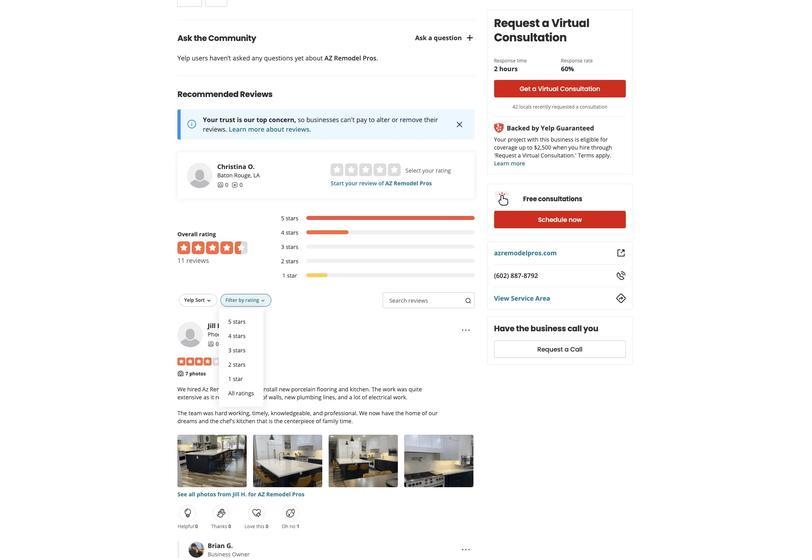 Task type: locate. For each thing, give the bounding box(es) containing it.
0 horizontal spatial (0 reactions) element
[[195, 523, 198, 530]]

remodel left .
[[334, 54, 361, 63]]

az inside jill h. phoenix, az
[[232, 331, 238, 338]]

we down lot
[[359, 409, 368, 417]]

1 vertical spatial for
[[248, 490, 256, 498]]

overall
[[177, 230, 198, 238]]

star
[[287, 272, 297, 279], [233, 375, 243, 383]]

1 vertical spatial our
[[429, 409, 438, 417]]

1 horizontal spatial jill
[[233, 490, 240, 498]]

0 horizontal spatial about
[[266, 125, 284, 134]]

for right from
[[248, 490, 256, 498]]

0 horizontal spatial to
[[255, 385, 261, 393]]

is inside info alert
[[237, 116, 242, 124]]

free
[[523, 194, 537, 204]]

consultation up time
[[494, 30, 567, 45]]

az right the yet
[[325, 54, 332, 63]]

all
[[228, 390, 235, 397]]

1 for 1 star button
[[228, 375, 232, 383]]

1 horizontal spatial your
[[422, 167, 434, 174]]

remove
[[400, 116, 423, 124]]

and up family
[[313, 409, 323, 417]]

5 stars button
[[225, 315, 257, 329]]

3 for 3 stars button
[[228, 347, 232, 354]]

of right lot
[[362, 393, 367, 401]]

1
[[282, 272, 286, 279], [228, 375, 232, 383], [297, 523, 299, 530]]

to up removal
[[255, 385, 261, 393]]

0 horizontal spatial 5
[[228, 318, 232, 326]]

have
[[382, 409, 394, 417]]

centerpiece
[[284, 417, 314, 425]]

0 vertical spatial you
[[569, 144, 578, 151]]

24 info v2 image
[[187, 119, 197, 129]]

2 stars
[[281, 258, 298, 265], [228, 361, 246, 369]]

was
[[397, 385, 407, 393], [203, 409, 213, 417]]

response inside response time 2 hours
[[494, 57, 516, 64]]

24 directions v2 image
[[616, 294, 626, 303]]

2 horizontal spatial remodel
[[394, 180, 418, 187]]

star for 1 star button
[[233, 375, 243, 383]]

0 right helpful
[[195, 523, 198, 530]]

your inside info alert
[[203, 116, 218, 124]]

can't
[[341, 116, 355, 124]]

kitchen.
[[350, 385, 370, 393]]

(0 reactions) element for thanks 0
[[228, 523, 231, 530]]

0 horizontal spatial 3
[[228, 347, 232, 354]]

4 inside button
[[228, 332, 232, 340]]

our right home
[[429, 409, 438, 417]]

we inside the team was hard working, timely, knowledgeable, and professional. we now have the home of our dreams and the chef's kitchen that is the centerpiece of family time.
[[359, 409, 368, 417]]

1 vertical spatial by
[[239, 297, 244, 304]]

0 vertical spatial our
[[244, 116, 255, 124]]

1 horizontal spatial 4 stars
[[281, 229, 298, 236]]

0 vertical spatial business
[[551, 136, 574, 143]]

response
[[494, 57, 516, 64], [561, 57, 583, 64]]

yelp up $2,500
[[541, 124, 555, 133]]

0 vertical spatial learn
[[229, 125, 246, 134]]

0 vertical spatial request
[[494, 16, 540, 31]]

more down top
[[248, 125, 264, 134]]

yet
[[295, 54, 304, 63]]

h. up phoenix,
[[217, 322, 224, 330]]

yelp left users
[[177, 54, 190, 63]]

remodel down the select
[[394, 180, 418, 187]]

1 vertical spatial 2 stars
[[228, 361, 246, 369]]

1 horizontal spatial 4
[[281, 229, 284, 236]]

reviews element
[[232, 181, 243, 189]]

coverage
[[494, 144, 518, 151]]

0 vertical spatial 3
[[281, 243, 284, 251]]

stars inside 'button'
[[233, 318, 246, 326]]

1 horizontal spatial to
[[369, 116, 375, 124]]

7 photos link
[[185, 371, 206, 377]]

1 horizontal spatial now
[[569, 215, 582, 224]]

remodeling
[[210, 385, 241, 393]]

this
[[540, 136, 549, 143], [256, 523, 264, 530]]

2 response from the left
[[561, 57, 583, 64]]

request down have the business call you
[[537, 345, 563, 354]]

1 vertical spatial we
[[359, 409, 368, 417]]

2 vertical spatial rating
[[245, 297, 259, 304]]

0 vertical spatial 1
[[282, 272, 286, 279]]

electrical
[[369, 393, 392, 401]]

learn down trust
[[229, 125, 246, 134]]

None radio
[[359, 164, 372, 176], [374, 164, 387, 176], [359, 164, 372, 176], [374, 164, 387, 176]]

1 vertical spatial star
[[233, 375, 243, 383]]

1 inside button
[[228, 375, 232, 383]]

(0 reactions) element right the thanks
[[228, 523, 231, 530]]

4 star rating image
[[177, 358, 220, 366]]

16 chevron down v2 image
[[206, 298, 212, 304]]

3 inside button
[[228, 347, 232, 354]]

1 horizontal spatial 3
[[281, 243, 284, 251]]

ask for ask the community
[[177, 33, 192, 44]]

walls,
[[269, 393, 283, 401]]

was left hard
[[203, 409, 213, 417]]

1 horizontal spatial learn
[[494, 160, 509, 167]]

by for rating
[[239, 297, 244, 304]]

yelp for yelp users haven't asked any questions yet about az remodel pros .
[[177, 54, 190, 63]]

0 vertical spatial the
[[372, 385, 381, 393]]

$2,500
[[534, 144, 551, 151]]

now inside the team was hard working, timely, knowledgeable, and professional. we now have the home of our dreams and the chef's kitchen that is the centerpiece of family time.
[[369, 409, 380, 417]]

the inside the team was hard working, timely, knowledgeable, and professional. we now have the home of our dreams and the chef's kitchen that is the centerpiece of family time.
[[177, 409, 187, 417]]

2 stars button
[[225, 358, 257, 372]]

photos
[[189, 371, 206, 377], [197, 490, 216, 498]]

16 chevron down v2 image
[[260, 298, 266, 304]]

jill right from
[[233, 490, 240, 498]]

1 horizontal spatial 3 stars
[[281, 243, 298, 251]]

our
[[244, 116, 255, 124], [429, 409, 438, 417]]

1 horizontal spatial for
[[600, 136, 608, 143]]

2 stars inside button
[[228, 361, 246, 369]]

to right pay at top
[[369, 116, 375, 124]]

reviews. down the so
[[286, 125, 311, 134]]

ask
[[177, 33, 192, 44], [415, 34, 427, 42]]

our inside info alert
[[244, 116, 255, 124]]

0 horizontal spatial h.
[[217, 322, 224, 330]]

5 stars for 5 stars 'button'
[[228, 318, 246, 326]]

4 stars inside the 4 stars button
[[228, 332, 246, 340]]

0 horizontal spatial this
[[256, 523, 264, 530]]

(0 reactions) element
[[195, 523, 198, 530], [228, 523, 231, 530], [266, 523, 268, 530]]

1 vertical spatial about
[[266, 125, 284, 134]]

1 response from the left
[[494, 57, 516, 64]]

recommended reviews element
[[152, 76, 500, 558]]

1 vertical spatial 4 stars
[[228, 332, 246, 340]]

start your review of az remodel pros
[[331, 180, 432, 187]]

by right filter
[[239, 297, 244, 304]]

1 horizontal spatial response
[[561, 57, 583, 64]]

yelp left sort
[[184, 297, 194, 304]]

to inside so businesses can't pay to alter or remove their reviews.
[[369, 116, 375, 124]]

0 horizontal spatial for
[[248, 490, 256, 498]]

0 right 16 friends v2 icon at the left bottom of page
[[216, 340, 219, 348]]

(1 reaction) element
[[297, 523, 299, 530]]

0 horizontal spatial 1 star
[[228, 375, 243, 383]]

0 vertical spatial reviews
[[186, 256, 209, 265]]

1 horizontal spatial was
[[397, 385, 407, 393]]

ask the community element
[[165, 20, 487, 63]]

0 horizontal spatial response
[[494, 57, 516, 64]]

is right that
[[269, 417, 273, 425]]

business up when
[[551, 136, 574, 143]]

the
[[194, 33, 207, 44], [516, 323, 529, 334], [395, 409, 404, 417], [210, 417, 219, 425], [274, 417, 283, 425]]

5 stars inside 'button'
[[228, 318, 246, 326]]

2 vertical spatial to
[[255, 385, 261, 393]]

for
[[600, 136, 608, 143], [248, 490, 256, 498]]

1 horizontal spatial ask
[[415, 34, 427, 42]]

we up extensive
[[177, 385, 186, 393]]

(0 reactions) element right love
[[266, 523, 268, 530]]

1 horizontal spatial rating
[[245, 297, 259, 304]]

response inside 'response rate 60%'
[[561, 57, 583, 64]]

all
[[189, 490, 195, 498]]

1 vertical spatial this
[[256, 523, 264, 530]]

1 horizontal spatial star
[[287, 272, 297, 279]]

for inside your project with this business is eligible for coverage up to $2,500 when you hire through 'request a virtual consultation.' terms apply. learn more
[[600, 136, 608, 143]]

your inside your project with this business is eligible for coverage up to $2,500 when you hire through 'request a virtual consultation.' terms apply. learn more
[[494, 136, 506, 143]]

friends element down phoenix,
[[208, 340, 219, 348]]

0 horizontal spatial remodel
[[266, 490, 291, 498]]

1 star inside filter reviews by 1 star rating element
[[282, 272, 297, 279]]

1 vertical spatial was
[[203, 409, 213, 417]]

0 vertical spatial 2 stars
[[281, 258, 298, 265]]

0 vertical spatial was
[[397, 385, 407, 393]]

learn more about reviews. link
[[229, 125, 311, 134]]

trust
[[220, 116, 235, 124]]

so
[[298, 116, 305, 124]]

rating for filter by rating
[[245, 297, 259, 304]]

thanks 0
[[211, 523, 231, 530]]

view service area
[[494, 294, 550, 303]]

2 horizontal spatial 1
[[297, 523, 299, 530]]

1 horizontal spatial 2 stars
[[281, 258, 298, 265]]

1 vertical spatial your
[[494, 136, 506, 143]]

2 vertical spatial 1
[[297, 523, 299, 530]]

3
[[281, 243, 284, 251], [228, 347, 232, 354]]

2 (0 reactions) element from the left
[[228, 523, 231, 530]]

jill h. phoenix, az
[[208, 322, 238, 338]]

16 camera v2 image
[[177, 370, 184, 377]]

your
[[203, 116, 218, 124], [494, 136, 506, 143]]

get a virtual consultation button
[[494, 80, 626, 97]]

the up dreams
[[177, 409, 187, 417]]

more inside your project with this business is eligible for coverage up to $2,500 when you hire through 'request a virtual consultation.' terms apply. learn more
[[511, 160, 525, 167]]

(0 reactions) element right helpful
[[195, 523, 198, 530]]

3 stars for filter reviews by 3 stars rating element
[[281, 243, 298, 251]]

friends element
[[217, 181, 228, 189], [208, 340, 219, 348]]

virtual inside request a virtual consultation
[[552, 16, 590, 31]]

this inside recommended reviews element
[[256, 523, 264, 530]]

virtual
[[552, 16, 590, 31], [538, 84, 558, 93], [522, 152, 539, 159]]

4 for filter reviews by 4 stars rating element
[[281, 229, 284, 236]]

rating right the select
[[436, 167, 451, 174]]

1 reviews. from the left
[[203, 125, 227, 134]]

group
[[177, 0, 418, 7]]

1 vertical spatial your
[[345, 180, 358, 187]]

hours
[[499, 64, 518, 73]]

1 vertical spatial the
[[177, 409, 187, 417]]

5 inside 'button'
[[228, 318, 232, 326]]

None radio
[[331, 164, 344, 176], [345, 164, 358, 176], [388, 164, 401, 176], [331, 164, 344, 176], [345, 164, 358, 176], [388, 164, 401, 176]]

of down the install
[[262, 393, 267, 401]]

consultation up the consultation
[[560, 84, 600, 93]]

new right walls,
[[284, 393, 295, 401]]

reviews.
[[203, 125, 227, 134], [286, 125, 311, 134]]

was up work.
[[397, 385, 407, 393]]

the up electrical
[[372, 385, 381, 393]]

16 friends v2 image
[[217, 182, 224, 188]]

0 horizontal spatial our
[[244, 116, 255, 124]]

for up through
[[600, 136, 608, 143]]

stars for 5 stars 'button'
[[233, 318, 246, 326]]

your
[[422, 167, 434, 174], [345, 180, 358, 187]]

0 vertical spatial 4 stars
[[281, 229, 298, 236]]

2 horizontal spatial rating
[[436, 167, 451, 174]]

requested
[[552, 103, 575, 110]]

pros inside the we hired az remodeling pros to install new porcelain flooring and kitchen. the work was quite extensive as it required removal of walls, new plumbing lines, and a lot of electrical work.
[[242, 385, 254, 393]]

16 friends v2 image
[[208, 341, 214, 347]]

0 inside reviews element
[[240, 181, 243, 189]]

3 (0 reactions) element from the left
[[266, 523, 268, 530]]

about
[[305, 54, 323, 63], [266, 125, 284, 134]]

2 inside button
[[228, 361, 232, 369]]

and right 'lines,'
[[338, 393, 348, 401]]

0 horizontal spatial reviews
[[186, 256, 209, 265]]

your right the select
[[422, 167, 434, 174]]

consultation for request a virtual consultation
[[494, 30, 567, 45]]

this up $2,500
[[540, 136, 549, 143]]

42
[[513, 103, 518, 110]]

rating left 16 chevron down v2 image
[[245, 297, 259, 304]]

now right schedule
[[569, 215, 582, 224]]

ask up users
[[177, 33, 192, 44]]

0 vertical spatial to
[[369, 116, 375, 124]]

your left trust
[[203, 116, 218, 124]]

7 photos
[[185, 371, 206, 377]]

4
[[281, 229, 284, 236], [228, 332, 232, 340]]

1 vertical spatial remodel
[[394, 180, 418, 187]]

yelp inside popup button
[[184, 297, 194, 304]]

now left have
[[369, 409, 380, 417]]

consultation inside button
[[560, 84, 600, 93]]

terms
[[578, 152, 594, 159]]

5 stars for filter reviews by 5 stars rating element
[[281, 215, 298, 222]]

1 vertical spatial reviews
[[408, 297, 428, 305]]

1 vertical spatial to
[[527, 144, 533, 151]]

1 horizontal spatial 5 stars
[[281, 215, 298, 222]]

ratings
[[236, 390, 254, 397]]

by inside 'popup button'
[[239, 297, 244, 304]]

reviews. down trust
[[203, 125, 227, 134]]

to inside your project with this business is eligible for coverage up to $2,500 when you hire through 'request a virtual consultation.' terms apply. learn more
[[527, 144, 533, 151]]

request inside "request a call" button
[[537, 345, 563, 354]]

is down guaranteed
[[575, 136, 579, 143]]

consultation
[[580, 103, 607, 110]]

response up '60%'
[[561, 57, 583, 64]]

a inside the we hired az remodeling pros to install new porcelain flooring and kitchen. the work was quite extensive as it required removal of walls, new plumbing lines, and a lot of electrical work.
[[349, 393, 352, 401]]

backed by yelp guaranteed
[[507, 124, 594, 133]]

recommended reviews
[[177, 89, 273, 100]]

1 horizontal spatial 1
[[282, 272, 286, 279]]

consultation inside request a virtual consultation
[[494, 30, 567, 45]]

learn
[[229, 125, 246, 134], [494, 160, 509, 167]]

42 locals recently requested a consultation
[[513, 103, 607, 110]]

is inside the team was hard working, timely, knowledgeable, and professional. we now have the home of our dreams and the chef's kitchen that is the centerpiece of family time.
[[269, 417, 273, 425]]

to right up
[[527, 144, 533, 151]]

and down team
[[199, 417, 209, 425]]

virtual for request a virtual consultation
[[552, 16, 590, 31]]

new up walls,
[[279, 385, 290, 393]]

photos right all
[[197, 490, 216, 498]]

azremodelpros.com
[[494, 249, 557, 257]]

1 horizontal spatial you
[[583, 323, 598, 334]]

this right love
[[256, 523, 264, 530]]

star inside button
[[233, 375, 243, 383]]

rating for select your rating
[[436, 167, 451, 174]]

request up time
[[494, 16, 540, 31]]

request
[[494, 16, 540, 31], [537, 345, 563, 354]]

friends element for christina
[[217, 181, 228, 189]]

love
[[245, 523, 255, 530]]

.
[[376, 54, 378, 63]]

star for filter reviews by 1 star rating element
[[287, 272, 297, 279]]

view service area link
[[494, 294, 550, 303]]

request for request a virtual consultation
[[494, 16, 540, 31]]

remodel up oh
[[266, 490, 291, 498]]

0 vertical spatial 1 star
[[282, 272, 297, 279]]

about right the yet
[[305, 54, 323, 63]]

24 phone v2 image
[[616, 271, 626, 281]]

0 vertical spatial consultation
[[494, 30, 567, 45]]

friends element down baton
[[217, 181, 228, 189]]

jill inside jill h. phoenix, az
[[208, 322, 216, 330]]

1 horizontal spatial this
[[540, 136, 549, 143]]

1 horizontal spatial is
[[269, 417, 273, 425]]

photos right the 7
[[189, 371, 206, 377]]

business
[[551, 136, 574, 143], [531, 323, 566, 334]]

response up hours
[[494, 57, 516, 64]]

2 horizontal spatial to
[[527, 144, 533, 151]]

0 horizontal spatial reviews.
[[203, 125, 227, 134]]

rating up the 4.5 star rating image
[[199, 230, 216, 238]]

it
[[211, 393, 214, 401]]

business up "request a call"
[[531, 323, 566, 334]]

'request
[[494, 152, 516, 159]]

1 vertical spatial h.
[[241, 490, 247, 498]]

yelp inside the ask the community element
[[177, 54, 190, 63]]

more down 'request
[[511, 160, 525, 167]]

and right flooring
[[339, 385, 348, 393]]

0 vertical spatial yelp
[[177, 54, 190, 63]]

0 vertical spatial 4
[[281, 229, 284, 236]]

  text field inside recommended reviews element
[[383, 293, 475, 308]]

jill
[[208, 322, 216, 330], [233, 490, 240, 498]]

15,
[[234, 358, 242, 365]]

knowledgeable,
[[271, 409, 311, 417]]

reviews. inside so businesses can't pay to alter or remove their reviews.
[[203, 125, 227, 134]]

887-
[[511, 271, 524, 280]]

by up with in the right top of the page
[[532, 124, 539, 133]]

our left top
[[244, 116, 255, 124]]

0 right '16 review v2' "icon"
[[240, 181, 243, 189]]

reviews right search
[[408, 297, 428, 305]]

0 horizontal spatial was
[[203, 409, 213, 417]]

0 horizontal spatial now
[[369, 409, 380, 417]]

apr 15, 2023
[[224, 358, 256, 365]]

reviews right 11
[[186, 256, 209, 265]]

0 horizontal spatial learn
[[229, 125, 246, 134]]

hard
[[215, 409, 227, 417]]

4 for the 4 stars button
[[228, 332, 232, 340]]

search reviews
[[389, 297, 428, 305]]

was inside the we hired az remodeling pros to install new porcelain flooring and kitchen. the work was quite extensive as it required removal of walls, new plumbing lines, and a lot of electrical work.
[[397, 385, 407, 393]]

1 star inside 1 star button
[[228, 375, 243, 383]]

businesses
[[306, 116, 339, 124]]

0 horizontal spatial 3 stars
[[228, 347, 246, 354]]

ask left question
[[415, 34, 427, 42]]

az down 5 stars 'button'
[[232, 331, 238, 338]]

0 right the thanks
[[228, 523, 231, 530]]

by for yelp
[[532, 124, 539, 133]]

is
[[237, 116, 242, 124], [575, 136, 579, 143], [269, 417, 273, 425]]

0 horizontal spatial your
[[203, 116, 218, 124]]

schedule now button
[[494, 211, 626, 228]]

1 vertical spatial request
[[537, 345, 563, 354]]

virtual for get a virtual consultation
[[538, 84, 558, 93]]

rating inside 'popup button'
[[245, 297, 259, 304]]

learn down 'request
[[494, 160, 509, 167]]

0 vertical spatial star
[[287, 272, 297, 279]]

0 vertical spatial 5
[[281, 215, 284, 222]]

request for request a call
[[537, 345, 563, 354]]

you right call
[[583, 323, 598, 334]]

stars for the 4 stars button
[[233, 332, 246, 340]]

1 horizontal spatial we
[[359, 409, 368, 417]]

1 horizontal spatial 5
[[281, 215, 284, 222]]

is right trust
[[237, 116, 242, 124]]

4 stars inside filter reviews by 4 stars rating element
[[281, 229, 298, 236]]

was inside the team was hard working, timely, knowledgeable, and professional. we now have the home of our dreams and the chef's kitchen that is the centerpiece of family time.
[[203, 409, 213, 417]]

your right start
[[345, 180, 358, 187]]

eligible
[[581, 136, 599, 143]]

1 vertical spatial 5 stars
[[228, 318, 246, 326]]

0 horizontal spatial the
[[177, 409, 187, 417]]

about down concern,
[[266, 125, 284, 134]]

your up coverage on the top right of page
[[494, 136, 506, 143]]

asked
[[233, 54, 250, 63]]

jill up phoenix,
[[208, 322, 216, 330]]

0 horizontal spatial your
[[345, 180, 358, 187]]

  text field
[[383, 293, 475, 308]]

hire
[[580, 144, 590, 151]]

3 stars for 3 stars button
[[228, 347, 246, 354]]

h. right from
[[241, 490, 247, 498]]

3 stars inside button
[[228, 347, 246, 354]]

you left "hire"
[[569, 144, 578, 151]]

virtual inside get a virtual consultation button
[[538, 84, 558, 93]]

2
[[494, 64, 498, 73], [281, 258, 284, 265], [230, 340, 233, 348], [228, 361, 232, 369]]

2 vertical spatial is
[[269, 417, 273, 425]]

2 horizontal spatial (0 reactions) element
[[266, 523, 268, 530]]

request inside request a virtual consultation
[[494, 16, 540, 31]]

0 vertical spatial jill
[[208, 322, 216, 330]]

menu image
[[461, 545, 471, 555]]

yelp
[[177, 54, 190, 63], [541, 124, 555, 133], [184, 297, 194, 304]]

1 (0 reactions) element from the left
[[195, 523, 198, 530]]

0 horizontal spatial jill
[[208, 322, 216, 330]]

0 horizontal spatial by
[[239, 297, 244, 304]]

of right home
[[422, 409, 427, 417]]

brian
[[208, 541, 225, 550]]

2 reviews. from the left
[[286, 125, 311, 134]]

0 vertical spatial by
[[532, 124, 539, 133]]

stars inside button
[[233, 361, 246, 369]]



Task type: describe. For each thing, give the bounding box(es) containing it.
family
[[323, 417, 338, 425]]

menu image
[[461, 326, 471, 335]]

(no rating) image
[[331, 164, 401, 176]]

more inside info alert
[[248, 125, 264, 134]]

stars for 3 stars button
[[233, 347, 246, 354]]

a inside request a virtual consultation
[[542, 16, 549, 31]]

pros inside the ask the community element
[[363, 54, 376, 63]]

2 inside response time 2 hours
[[494, 64, 498, 73]]

la
[[253, 172, 260, 179]]

(602) 887-8792
[[494, 271, 538, 280]]

h. inside jill h. phoenix, az
[[217, 322, 224, 330]]

apr
[[224, 358, 233, 365]]

filter by rating
[[226, 297, 259, 304]]

you inside your project with this business is eligible for coverage up to $2,500 when you hire through 'request a virtual consultation.' terms apply. learn more
[[569, 144, 578, 151]]

from
[[217, 490, 231, 498]]

5 for 5 stars 'button'
[[228, 318, 232, 326]]

stars for filter reviews by 4 stars rating element
[[286, 229, 298, 236]]

your for start
[[345, 180, 358, 187]]

is inside your project with this business is eligible for coverage up to $2,500 when you hire through 'request a virtual consultation.' terms apply. learn more
[[575, 136, 579, 143]]

that
[[257, 417, 267, 425]]

our inside the team was hard working, timely, knowledgeable, and professional. we now have the home of our dreams and the chef's kitchen that is the centerpiece of family time.
[[429, 409, 438, 417]]

response for 2
[[494, 57, 516, 64]]

filter reviews by 2 stars rating element
[[273, 258, 475, 266]]

dreams
[[177, 417, 197, 425]]

stars for filter reviews by 3 stars rating element
[[286, 243, 298, 251]]

1 horizontal spatial h.
[[241, 490, 247, 498]]

helpful 0
[[178, 523, 198, 530]]

0 right love
[[266, 523, 268, 530]]

reviews
[[240, 89, 273, 100]]

azremodelpros.com link
[[494, 249, 557, 257]]

christina o. baton rouge, la
[[217, 162, 260, 179]]

christina
[[217, 162, 246, 171]]

learn inside your project with this business is eligible for coverage up to $2,500 when you hire through 'request a virtual consultation.' terms apply. learn more
[[494, 160, 509, 167]]

response for 60%
[[561, 57, 583, 64]]

filter reviews by 3 stars rating element
[[273, 243, 475, 251]]

search image
[[465, 297, 471, 304]]

all ratings
[[228, 390, 254, 397]]

as
[[203, 393, 209, 401]]

24 external link v2 image
[[616, 248, 626, 258]]

backed
[[507, 124, 530, 133]]

get a virtual consultation
[[520, 84, 600, 93]]

stars for filter reviews by 5 stars rating element
[[286, 215, 298, 222]]

4 stars for the 4 stars button
[[228, 332, 246, 340]]

sort
[[195, 297, 205, 304]]

0 vertical spatial photos
[[189, 371, 206, 377]]

schedule now
[[538, 215, 582, 224]]

filter reviews by 4 stars rating element
[[273, 229, 475, 237]]

1 vertical spatial new
[[284, 393, 295, 401]]

0 right 16 friends v2 image
[[225, 181, 228, 189]]

photo of brian g. image
[[189, 542, 205, 558]]

your for select
[[422, 167, 434, 174]]

about inside the ask the community element
[[305, 54, 323, 63]]

helpful
[[178, 523, 194, 530]]

now inside button
[[569, 215, 582, 224]]

stars for 2 stars button
[[233, 361, 246, 369]]

time.
[[340, 417, 353, 425]]

request a virtual consultation
[[494, 16, 590, 45]]

your for your trust is our top concern,
[[203, 116, 218, 124]]

see all photos from jill h. for az remodel pros link
[[177, 490, 304, 498]]

filter reviews by 5 stars rating element
[[273, 215, 475, 223]]

jill h. link
[[208, 322, 224, 330]]

the inside the we hired az remodeling pros to install new porcelain flooring and kitchen. the work was quite extensive as it required removal of walls, new plumbing lines, and a lot of electrical work.
[[372, 385, 381, 393]]

yelp sort button
[[179, 294, 217, 307]]

friends element for jill
[[208, 340, 219, 348]]

yelp for yelp sort
[[184, 297, 194, 304]]

the team was hard working, timely, knowledgeable, and professional. we now have the home of our dreams and the chef's kitchen that is the centerpiece of family time.
[[177, 409, 438, 425]]

remodel inside the ask the community element
[[334, 54, 361, 63]]

have
[[494, 323, 515, 334]]

guaranteed
[[556, 124, 594, 133]]

baton
[[217, 172, 233, 179]]

extensive
[[177, 393, 202, 401]]

any
[[252, 54, 262, 63]]

phoenix,
[[208, 331, 230, 338]]

consultations
[[538, 194, 582, 204]]

az inside the ask the community element
[[325, 54, 332, 63]]

overall rating
[[177, 230, 216, 238]]

work.
[[393, 393, 408, 401]]

o.
[[248, 162, 255, 171]]

business inside your project with this business is eligible for coverage up to $2,500 when you hire through 'request a virtual consultation.' terms apply. learn more
[[551, 136, 574, 143]]

this inside your project with this business is eligible for coverage up to $2,500 when you hire through 'request a virtual consultation.' terms apply. learn more
[[540, 136, 549, 143]]

reviews for search reviews
[[408, 297, 428, 305]]

about inside info alert
[[266, 125, 284, 134]]

removal
[[239, 393, 261, 401]]

4 stars button
[[225, 329, 257, 344]]

users
[[192, 54, 208, 63]]

brian g. business owner
[[208, 541, 250, 558]]

1 vertical spatial photos
[[197, 490, 216, 498]]

1 star button
[[225, 372, 257, 386]]

ask for ask a question
[[415, 34, 427, 42]]

response rate 60%
[[561, 57, 593, 73]]

pay
[[356, 116, 367, 124]]

your for your project with this business is eligible for coverage up to $2,500 when you hire through 'request a virtual consultation.' terms apply. learn more
[[494, 136, 506, 143]]

we inside the we hired az remodeling pros to install new porcelain flooring and kitchen. the work was quite extensive as it required removal of walls, new plumbing lines, and a lot of electrical work.
[[177, 385, 186, 393]]

select
[[406, 167, 421, 174]]

oh no 1
[[282, 523, 299, 530]]

photo of christina o. image
[[187, 163, 212, 188]]

lot
[[354, 393, 360, 401]]

their
[[424, 116, 438, 124]]

2 stars for filter reviews by 2 stars rating element
[[281, 258, 298, 265]]

(0 reactions) element for love this 0
[[266, 523, 268, 530]]

get
[[520, 84, 531, 93]]

rating element
[[331, 164, 401, 176]]

so businesses can't pay to alter or remove their reviews.
[[203, 116, 438, 134]]

1 star for filter reviews by 1 star rating element
[[282, 272, 297, 279]]

1 vertical spatial rating
[[199, 230, 216, 238]]

business
[[208, 551, 231, 558]]

(0 reactions) element for helpful 0
[[195, 523, 198, 530]]

we hired az remodeling pros to install new porcelain flooring and kitchen. the work was quite extensive as it required removal of walls, new plumbing lines, and a lot of electrical work.
[[177, 385, 422, 401]]

1 for filter reviews by 1 star rating element
[[282, 272, 286, 279]]

of left family
[[316, 417, 321, 425]]

2 stars for 2 stars button
[[228, 361, 246, 369]]

consultation for get a virtual consultation
[[560, 84, 600, 93]]

oh
[[282, 523, 288, 530]]

1 vertical spatial jill
[[233, 490, 240, 498]]

g.
[[227, 541, 233, 550]]

16 review v2 image
[[232, 182, 238, 188]]

4 stars for filter reviews by 4 stars rating element
[[281, 229, 298, 236]]

filter reviews by 1 star rating element
[[273, 272, 475, 280]]

learn inside info alert
[[229, 125, 246, 134]]

chef's
[[220, 417, 235, 425]]

schedule
[[538, 215, 567, 224]]

see
[[177, 490, 187, 498]]

area
[[535, 294, 550, 303]]

1 star for 1 star button
[[228, 375, 243, 383]]

lines,
[[323, 393, 336, 401]]

of right review
[[378, 180, 384, 187]]

photo of jill h. image
[[177, 322, 203, 347]]

to inside the we hired az remodeling pros to install new porcelain flooring and kitchen. the work was quite extensive as it required removal of walls, new plumbing lines, and a lot of electrical work.
[[255, 385, 261, 393]]

request a call button
[[494, 341, 626, 358]]

through
[[591, 144, 612, 151]]

24 add v2 image
[[465, 33, 475, 43]]

1 vertical spatial yelp
[[541, 124, 555, 133]]

locals
[[519, 103, 532, 110]]

ask a question
[[415, 34, 462, 42]]

0 vertical spatial new
[[279, 385, 290, 393]]

up
[[519, 144, 526, 151]]

all ratings button
[[225, 386, 257, 401]]

5 for filter reviews by 5 stars rating element
[[281, 215, 284, 222]]

az
[[202, 385, 208, 393]]

az up love this 0
[[258, 490, 265, 498]]

review
[[359, 180, 377, 187]]

filter
[[226, 297, 237, 304]]

virtual inside your project with this business is eligible for coverage up to $2,500 when you hire through 'request a virtual consultation.' terms apply. learn more
[[522, 152, 539, 159]]

for inside recommended reviews element
[[248, 490, 256, 498]]

reviews for 11 reviews
[[186, 256, 209, 265]]

apply.
[[596, 152, 611, 159]]

3 stars button
[[225, 344, 257, 358]]

filter by rating button
[[220, 294, 271, 307]]

az right review
[[385, 180, 392, 187]]

1 vertical spatial business
[[531, 323, 566, 334]]

kitchen
[[236, 417, 255, 425]]

call
[[570, 345, 583, 354]]

view
[[494, 294, 509, 303]]

alter
[[376, 116, 390, 124]]

a inside your project with this business is eligible for coverage up to $2,500 when you hire through 'request a virtual consultation.' terms apply. learn more
[[518, 152, 521, 159]]

stars for filter reviews by 2 stars rating element
[[286, 258, 298, 265]]

learn more about reviews.
[[229, 125, 311, 134]]

2023
[[243, 358, 256, 365]]

3 for filter reviews by 3 stars rating element
[[281, 243, 284, 251]]

christina o. link
[[217, 162, 255, 171]]

info alert
[[177, 110, 475, 140]]

close image
[[455, 120, 464, 129]]

your project with this business is eligible for coverage up to $2,500 when you hire through 'request a virtual consultation.' terms apply. learn more
[[494, 136, 612, 167]]

60%
[[561, 64, 574, 73]]

flooring
[[317, 385, 337, 393]]

4.5 star rating image
[[177, 242, 248, 254]]



Task type: vqa. For each thing, say whether or not it's contained in the screenshot.
male
no



